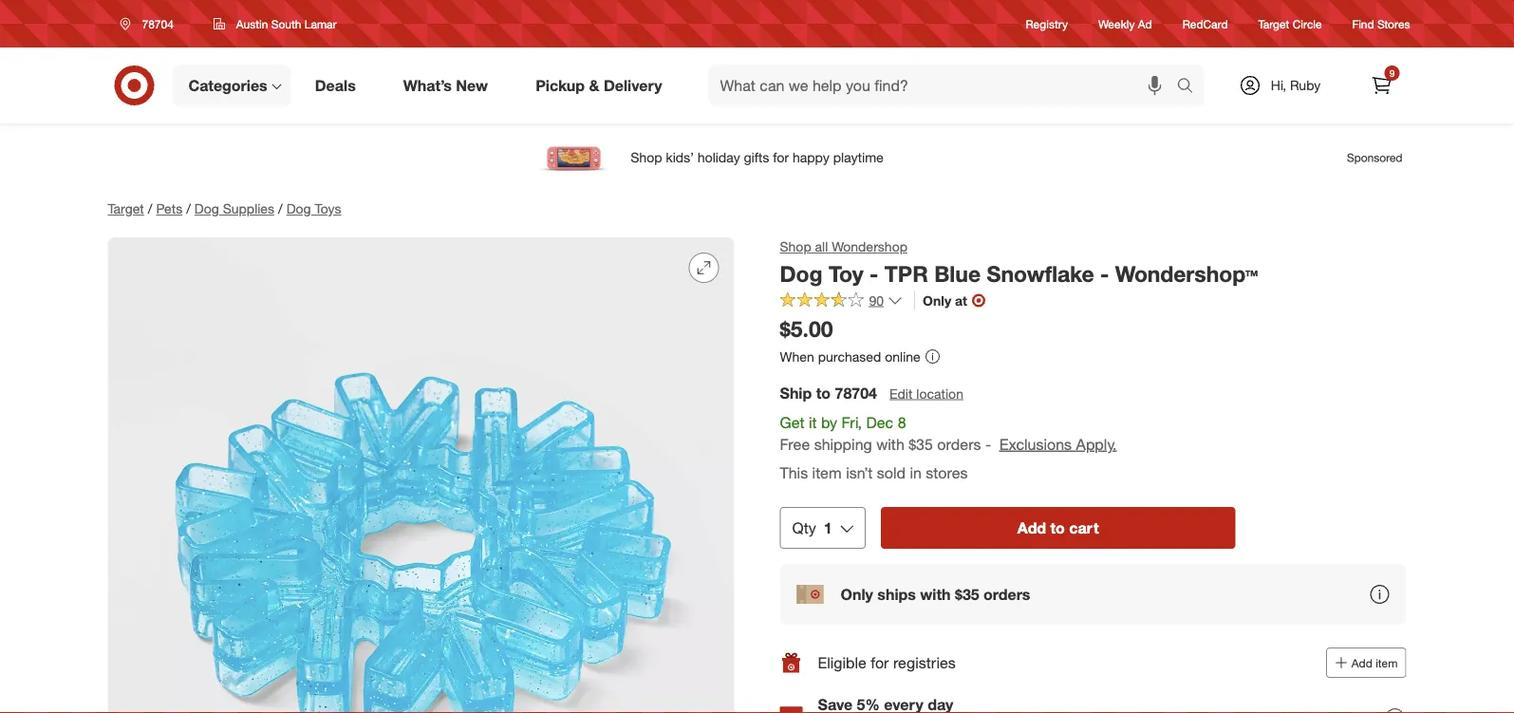 Task type: locate. For each thing, give the bounding box(es) containing it.
/ right pets at the left of the page
[[186, 200, 191, 217]]

edit location
[[890, 385, 964, 402]]

0 horizontal spatial target
[[108, 200, 144, 217]]

78704
[[142, 17, 174, 31], [835, 384, 877, 402]]

2 horizontal spatial /
[[278, 200, 283, 217]]

1 horizontal spatial with
[[920, 585, 951, 603]]

only
[[923, 292, 952, 309], [841, 585, 873, 603]]

0 vertical spatial add
[[1018, 518, 1046, 537]]

orders
[[937, 435, 981, 453], [984, 585, 1031, 603]]

to
[[816, 384, 831, 402], [1051, 518, 1065, 537]]

-
[[870, 260, 879, 287], [1100, 260, 1109, 287], [986, 435, 991, 453]]

target for target / pets / dog supplies / dog toys
[[108, 200, 144, 217]]

0 vertical spatial to
[[816, 384, 831, 402]]

ships
[[878, 585, 916, 603]]

0 horizontal spatial item
[[812, 464, 842, 482]]

with down 'dec'
[[877, 435, 905, 453]]

dog inside shop all wondershop dog toy - tpr blue snowflake - wondershop™
[[780, 260, 823, 287]]

$35 inside get it by fri, dec 8 free shipping with $35 orders - exclusions apply.
[[909, 435, 933, 453]]

only for only ships with $35 orders
[[841, 585, 873, 603]]

1 horizontal spatial item
[[1376, 656, 1398, 670]]

free
[[780, 435, 810, 453]]

1 horizontal spatial -
[[986, 435, 991, 453]]

1 vertical spatial to
[[1051, 518, 1065, 537]]

0 horizontal spatial $35
[[909, 435, 933, 453]]

1 horizontal spatial target
[[1259, 17, 1290, 31]]

apply.
[[1076, 435, 1117, 453]]

target circle link
[[1259, 16, 1322, 32]]

orders inside get it by fri, dec 8 free shipping with $35 orders - exclusions apply.
[[937, 435, 981, 453]]

1 / from the left
[[148, 200, 152, 217]]

shop all wondershop dog toy - tpr blue snowflake - wondershop™
[[780, 238, 1258, 287]]

/ right supplies at the top of page
[[278, 200, 283, 217]]

get
[[780, 413, 805, 431]]

/
[[148, 200, 152, 217], [186, 200, 191, 217], [278, 200, 283, 217]]

78704 up fri,
[[835, 384, 877, 402]]

9 link
[[1361, 65, 1403, 106]]

target left pets at the left of the page
[[108, 200, 144, 217]]

- right snowflake
[[1100, 260, 1109, 287]]

- inside get it by fri, dec 8 free shipping with $35 orders - exclusions apply.
[[986, 435, 991, 453]]

registries
[[893, 653, 956, 672]]

isn't
[[846, 464, 873, 482]]

- up 90
[[870, 260, 879, 287]]

qty
[[792, 518, 816, 537]]

shipping
[[814, 435, 872, 453]]

with inside get it by fri, dec 8 free shipping with $35 orders - exclusions apply.
[[877, 435, 905, 453]]

ruby
[[1290, 77, 1321, 94]]

with
[[877, 435, 905, 453], [920, 585, 951, 603]]

78704 button
[[108, 7, 194, 41]]

2 / from the left
[[186, 200, 191, 217]]

1 horizontal spatial only
[[923, 292, 952, 309]]

0 horizontal spatial only
[[841, 585, 873, 603]]

registry
[[1026, 17, 1068, 31]]

dog left toys
[[286, 200, 311, 217]]

stores
[[926, 464, 968, 482]]

to for add
[[1051, 518, 1065, 537]]

categories link
[[172, 65, 291, 106]]

0 horizontal spatial with
[[877, 435, 905, 453]]

1 vertical spatial target
[[108, 200, 144, 217]]

pets link
[[156, 200, 182, 217]]

snowflake
[[987, 260, 1094, 287]]

dog supplies link
[[195, 200, 274, 217]]

1 vertical spatial $35
[[955, 585, 980, 603]]

1 vertical spatial with
[[920, 585, 951, 603]]

eligible
[[818, 653, 867, 672]]

to right ship at the bottom right of page
[[816, 384, 831, 402]]

1 vertical spatial add
[[1352, 656, 1373, 670]]

eligible for registries
[[818, 653, 956, 672]]

0 vertical spatial with
[[877, 435, 905, 453]]

austin
[[236, 17, 268, 31]]

add item button
[[1326, 648, 1407, 678]]

0 horizontal spatial 78704
[[142, 17, 174, 31]]

2 horizontal spatial dog
[[780, 260, 823, 287]]

to inside button
[[1051, 518, 1065, 537]]

0 vertical spatial only
[[923, 292, 952, 309]]

$35 right the ships
[[955, 585, 980, 603]]

0 horizontal spatial orders
[[937, 435, 981, 453]]

0 horizontal spatial to
[[816, 384, 831, 402]]

1 horizontal spatial 78704
[[835, 384, 877, 402]]

toys
[[315, 200, 341, 217]]

deals link
[[299, 65, 380, 106]]

search button
[[1168, 65, 1214, 110]]

0 horizontal spatial add
[[1018, 518, 1046, 537]]

/ left pets at the left of the page
[[148, 200, 152, 217]]

circle
[[1293, 17, 1322, 31]]

hi, ruby
[[1271, 77, 1321, 94]]

0 vertical spatial $35
[[909, 435, 933, 453]]

exclusions apply. link
[[999, 435, 1117, 453]]

dog right pets link
[[195, 200, 219, 217]]

0 vertical spatial item
[[812, 464, 842, 482]]

8
[[898, 413, 906, 431]]

what's new link
[[387, 65, 512, 106]]

add inside the add item button
[[1352, 656, 1373, 670]]

0 vertical spatial orders
[[937, 435, 981, 453]]

toy
[[829, 260, 864, 287]]

get it by fri, dec 8 free shipping with $35 orders - exclusions apply.
[[780, 413, 1117, 453]]

item inside button
[[1376, 656, 1398, 670]]

only left the ships
[[841, 585, 873, 603]]

1 horizontal spatial to
[[1051, 518, 1065, 537]]

1 horizontal spatial /
[[186, 200, 191, 217]]

registry link
[[1026, 16, 1068, 32]]

orders up the stores
[[937, 435, 981, 453]]

1 horizontal spatial add
[[1352, 656, 1373, 670]]

only left at
[[923, 292, 952, 309]]

supplies
[[223, 200, 274, 217]]

1 vertical spatial item
[[1376, 656, 1398, 670]]

1 vertical spatial only
[[841, 585, 873, 603]]

0 vertical spatial target
[[1259, 17, 1290, 31]]

tpr
[[885, 260, 928, 287]]

add
[[1018, 518, 1046, 537], [1352, 656, 1373, 670]]

0 horizontal spatial /
[[148, 200, 152, 217]]

target left circle
[[1259, 17, 1290, 31]]

stores
[[1378, 17, 1410, 31]]

1 horizontal spatial $35
[[955, 585, 980, 603]]

only at
[[923, 292, 968, 309]]

pets
[[156, 200, 182, 217]]

dog
[[195, 200, 219, 217], [286, 200, 311, 217], [780, 260, 823, 287]]

dog down the shop
[[780, 260, 823, 287]]

add inside add to cart button
[[1018, 518, 1046, 537]]

$35 up in
[[909, 435, 933, 453]]

item
[[812, 464, 842, 482], [1376, 656, 1398, 670]]

1 vertical spatial orders
[[984, 585, 1031, 603]]

with right the ships
[[920, 585, 951, 603]]

redcard
[[1183, 17, 1228, 31]]

when
[[780, 348, 815, 365]]

ad
[[1138, 17, 1152, 31]]

orders down add to cart button
[[984, 585, 1031, 603]]

only inside button
[[841, 585, 873, 603]]

add for add item
[[1352, 656, 1373, 670]]

0 vertical spatial 78704
[[142, 17, 174, 31]]

1 vertical spatial 78704
[[835, 384, 877, 402]]

- left exclusions
[[986, 435, 991, 453]]

78704 left 'austin'
[[142, 17, 174, 31]]

1
[[824, 518, 832, 537]]

1 horizontal spatial orders
[[984, 585, 1031, 603]]

edit location button
[[889, 383, 965, 404]]

$35
[[909, 435, 933, 453], [955, 585, 980, 603]]

to left cart
[[1051, 518, 1065, 537]]



Task type: describe. For each thing, give the bounding box(es) containing it.
hi,
[[1271, 77, 1287, 94]]

delivery
[[604, 76, 662, 95]]

find
[[1353, 17, 1375, 31]]

austin south lamar button
[[201, 7, 349, 41]]

by
[[821, 413, 838, 431]]

item for add
[[1376, 656, 1398, 670]]

pickup & delivery link
[[520, 65, 686, 106]]

2 horizontal spatial -
[[1100, 260, 1109, 287]]

78704 inside "dropdown button"
[[142, 17, 174, 31]]

wondershop
[[832, 238, 908, 255]]

orders inside button
[[984, 585, 1031, 603]]

1 horizontal spatial dog
[[286, 200, 311, 217]]

shop
[[780, 238, 812, 255]]

online
[[885, 348, 921, 365]]

redcard link
[[1183, 16, 1228, 32]]

90
[[869, 292, 884, 309]]

fri,
[[842, 413, 862, 431]]

exclusions
[[999, 435, 1072, 453]]

target link
[[108, 200, 144, 217]]

only ships with $35 orders button
[[780, 564, 1407, 625]]

purchased
[[818, 348, 881, 365]]

it
[[809, 413, 817, 431]]

weekly ad
[[1099, 17, 1152, 31]]

this
[[780, 464, 808, 482]]

only ships with $35 orders
[[841, 585, 1031, 603]]

target / pets / dog supplies / dog toys
[[108, 200, 341, 217]]

wondershop™
[[1115, 260, 1258, 287]]

what's new
[[403, 76, 488, 95]]

What can we help you find? suggestions appear below search field
[[709, 65, 1182, 106]]

pickup & delivery
[[536, 76, 662, 95]]

ship to 78704
[[780, 384, 877, 402]]

with inside button
[[920, 585, 951, 603]]

item for this
[[812, 464, 842, 482]]

blue
[[934, 260, 981, 287]]

all
[[815, 238, 828, 255]]

90 link
[[780, 291, 903, 313]]

advertisement region
[[93, 135, 1422, 180]]

add for add to cart
[[1018, 518, 1046, 537]]

dog toy - tpr blue snowflake - wondershop&#8482;, 1 of 5 image
[[108, 237, 734, 713]]

add to cart button
[[881, 507, 1236, 549]]

categories
[[188, 76, 267, 95]]

weekly ad link
[[1099, 16, 1152, 32]]

$35 inside button
[[955, 585, 980, 603]]

to for ship
[[816, 384, 831, 402]]

deals
[[315, 76, 356, 95]]

pickup
[[536, 76, 585, 95]]

what's
[[403, 76, 452, 95]]

dog toys link
[[286, 200, 341, 217]]

sold
[[877, 464, 906, 482]]

edit
[[890, 385, 913, 402]]

9
[[1390, 67, 1395, 79]]

south
[[271, 17, 301, 31]]

target for target circle
[[1259, 17, 1290, 31]]

&
[[589, 76, 600, 95]]

lamar
[[305, 17, 337, 31]]

3 / from the left
[[278, 200, 283, 217]]

target circle
[[1259, 17, 1322, 31]]

find stores
[[1353, 17, 1410, 31]]

add item
[[1352, 656, 1398, 670]]

this item isn't sold in stores
[[780, 464, 968, 482]]

at
[[955, 292, 968, 309]]

new
[[456, 76, 488, 95]]

in
[[910, 464, 922, 482]]

find stores link
[[1353, 16, 1410, 32]]

add to cart
[[1018, 518, 1099, 537]]

0 horizontal spatial dog
[[195, 200, 219, 217]]

qty 1
[[792, 518, 832, 537]]

0 horizontal spatial -
[[870, 260, 879, 287]]

weekly
[[1099, 17, 1135, 31]]

for
[[871, 653, 889, 672]]

austin south lamar
[[236, 17, 337, 31]]

when purchased online
[[780, 348, 921, 365]]

search
[[1168, 78, 1214, 96]]

cart
[[1069, 518, 1099, 537]]

$5.00
[[780, 316, 833, 343]]

only for only at
[[923, 292, 952, 309]]

dec
[[866, 413, 894, 431]]

location
[[917, 385, 964, 402]]



Task type: vqa. For each thing, say whether or not it's contained in the screenshot.
Store pickup radio to the top
no



